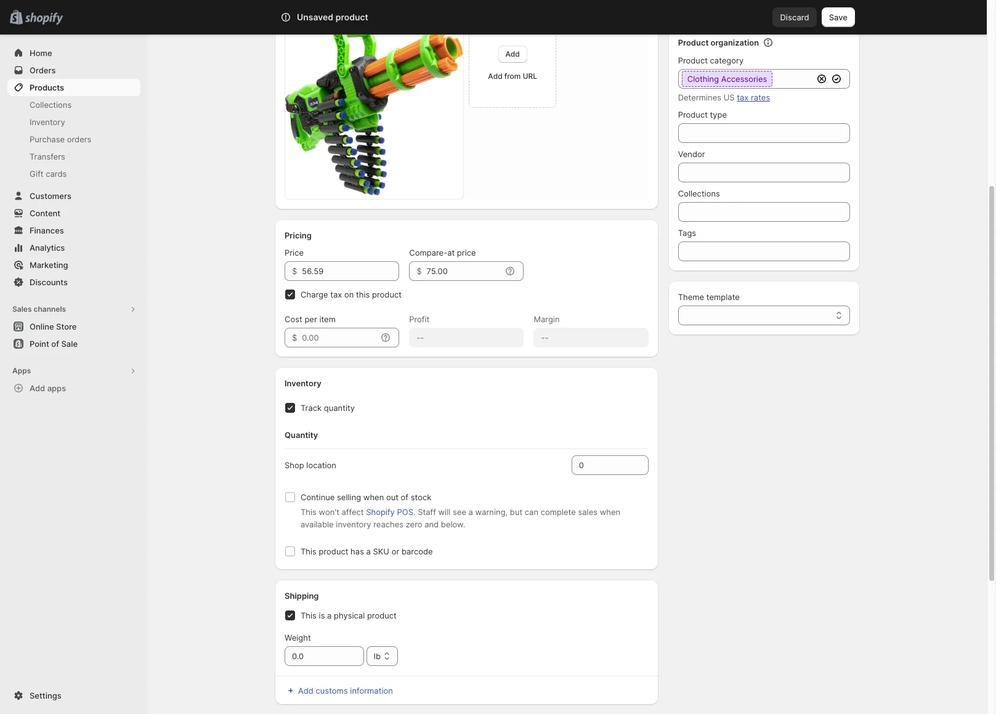 Task type: describe. For each thing, give the bounding box(es) containing it.
marketing link
[[7, 256, 141, 274]]

0 horizontal spatial a
[[327, 611, 332, 621]]

profit
[[409, 315, 430, 324]]

vendor
[[679, 149, 706, 159]]

can
[[525, 508, 539, 517]]

analytics
[[30, 243, 65, 253]]

$ for price
[[292, 267, 297, 276]]

charge tax on this product
[[301, 290, 402, 300]]

organization
[[711, 38, 760, 47]]

track quantity
[[301, 403, 355, 413]]

orders link
[[7, 62, 141, 79]]

home
[[30, 48, 52, 58]]

transfers
[[30, 152, 65, 162]]

theme template
[[679, 292, 740, 302]]

category
[[711, 55, 744, 65]]

0 vertical spatial tax
[[737, 92, 749, 102]]

add for add from url
[[488, 71, 503, 81]]

$ for cost per item
[[292, 333, 297, 343]]

quantity
[[324, 403, 355, 413]]

add for add apps
[[30, 383, 45, 393]]

Product type text field
[[679, 123, 851, 143]]

or
[[392, 547, 400, 557]]

0 vertical spatial collections
[[30, 100, 72, 110]]

Compare-at price text field
[[427, 262, 502, 281]]

add for add
[[506, 49, 520, 58]]

will
[[439, 508, 451, 517]]

purchase
[[30, 134, 65, 144]]

this product has a sku or barcode
[[301, 547, 433, 557]]

discard button
[[773, 7, 817, 27]]

determines us tax rates
[[679, 92, 771, 102]]

available
[[301, 520, 334, 530]]

apps button
[[7, 362, 141, 380]]

of inside button
[[51, 339, 59, 349]]

product category
[[679, 55, 744, 65]]

1 horizontal spatial of
[[401, 493, 409, 503]]

product organization
[[679, 38, 760, 47]]

tax rates link
[[737, 92, 771, 102]]

pos
[[397, 508, 414, 517]]

product right unsaved
[[336, 12, 369, 22]]

1 vertical spatial tax
[[331, 290, 342, 300]]

1 horizontal spatial inventory
[[285, 379, 322, 389]]

per
[[305, 315, 317, 324]]

track
[[301, 403, 322, 413]]

apps
[[12, 366, 31, 375]]

orders
[[30, 65, 56, 75]]

shop location
[[285, 461, 337, 471]]

tags
[[679, 228, 697, 238]]

this for this won't affect shopify pos
[[301, 508, 317, 517]]

compare-
[[409, 248, 448, 258]]

product type
[[679, 110, 727, 120]]

product left has
[[319, 547, 349, 557]]

search button
[[315, 7, 673, 27]]

channels
[[34, 305, 66, 314]]

product for product category
[[679, 55, 708, 65]]

orders
[[67, 134, 91, 144]]

unsaved
[[297, 12, 334, 22]]

cost
[[285, 315, 303, 324]]

see
[[453, 508, 467, 517]]

finances
[[30, 226, 64, 235]]

gift cards
[[30, 169, 67, 179]]

product for product type
[[679, 110, 708, 120]]

Vendor text field
[[679, 163, 851, 182]]

add for add customs information
[[298, 686, 314, 696]]

when inside . staff will see a warning, but can complete sales when available inventory reaches zero and below.
[[600, 508, 621, 517]]

collections link
[[7, 96, 141, 113]]

marketing
[[30, 260, 68, 270]]

search
[[335, 12, 362, 22]]

gift
[[30, 169, 44, 179]]

products
[[30, 83, 64, 92]]

analytics link
[[7, 239, 141, 256]]

zero
[[406, 520, 423, 530]]

warning,
[[476, 508, 508, 517]]

online store link
[[7, 318, 141, 335]]

lb
[[374, 652, 381, 662]]

url
[[523, 71, 538, 81]]

determines
[[679, 92, 722, 102]]

sales
[[12, 305, 32, 314]]

add customs information
[[298, 686, 393, 696]]

Price text field
[[302, 262, 400, 281]]

shop
[[285, 461, 304, 471]]

physical
[[334, 611, 365, 621]]

a inside . staff will see a warning, but can complete sales when available inventory reaches zero and below.
[[469, 508, 473, 517]]

settings link
[[7, 687, 141, 705]]

customs
[[316, 686, 348, 696]]

add customs information button
[[277, 683, 656, 700]]

charge
[[301, 290, 328, 300]]



Task type: locate. For each thing, give the bounding box(es) containing it.
online store button
[[0, 318, 148, 335]]

on
[[345, 290, 354, 300]]

store
[[56, 322, 77, 332]]

add apps
[[30, 383, 66, 393]]

1 horizontal spatial collections
[[679, 189, 721, 199]]

transfers link
[[7, 148, 141, 165]]

products link
[[7, 79, 141, 96]]

discard
[[781, 12, 810, 22]]

0 vertical spatial this
[[301, 508, 317, 517]]

sales channels button
[[7, 301, 141, 318]]

1 this from the top
[[301, 508, 317, 517]]

this
[[356, 290, 370, 300]]

gift cards link
[[7, 165, 141, 182]]

barcode
[[402, 547, 433, 557]]

1 horizontal spatial when
[[600, 508, 621, 517]]

0 vertical spatial inventory
[[30, 117, 65, 127]]

None number field
[[572, 456, 630, 476]]

Tags text field
[[679, 242, 851, 261]]

this won't affect shopify pos
[[301, 508, 414, 517]]

sale
[[61, 339, 78, 349]]

this is a physical product
[[301, 611, 397, 621]]

shopify image
[[25, 13, 63, 25]]

product right physical
[[367, 611, 397, 621]]

home link
[[7, 44, 141, 62]]

and
[[425, 520, 439, 530]]

content
[[30, 208, 61, 218]]

1 vertical spatial collections
[[679, 189, 721, 199]]

compare-at price
[[409, 248, 476, 258]]

save button
[[822, 7, 856, 27]]

$ down cost
[[292, 333, 297, 343]]

discounts
[[30, 277, 68, 287]]

collections down products
[[30, 100, 72, 110]]

1 vertical spatial inventory
[[285, 379, 322, 389]]

1 vertical spatial when
[[600, 508, 621, 517]]

save
[[830, 12, 848, 22]]

1 vertical spatial product
[[679, 55, 708, 65]]

apps
[[47, 383, 66, 393]]

2 vertical spatial this
[[301, 611, 317, 621]]

0 vertical spatial product
[[679, 38, 709, 47]]

finances link
[[7, 222, 141, 239]]

from
[[505, 71, 521, 81]]

customers
[[30, 191, 71, 201]]

Profit text field
[[409, 328, 524, 348]]

unsaved product
[[297, 12, 369, 22]]

quantity
[[285, 431, 318, 440]]

1 product from the top
[[679, 38, 709, 47]]

inventory
[[336, 520, 371, 530]]

$ down compare-
[[417, 267, 422, 276]]

inventory inside inventory link
[[30, 117, 65, 127]]

this up the available
[[301, 508, 317, 517]]

has
[[351, 547, 364, 557]]

add from url
[[488, 71, 538, 81]]

out
[[386, 493, 399, 503]]

a right has
[[367, 547, 371, 557]]

1 horizontal spatial tax
[[737, 92, 749, 102]]

staff
[[418, 508, 436, 517]]

type
[[711, 110, 727, 120]]

point of sale button
[[0, 335, 148, 353]]

reaches
[[374, 520, 404, 530]]

at
[[448, 248, 455, 258]]

1 horizontal spatial a
[[367, 547, 371, 557]]

3 product from the top
[[679, 110, 708, 120]]

0 vertical spatial a
[[469, 508, 473, 517]]

this down the available
[[301, 547, 317, 557]]

inventory
[[30, 117, 65, 127], [285, 379, 322, 389]]

product for product organization
[[679, 38, 709, 47]]

0 horizontal spatial tax
[[331, 290, 342, 300]]

0 horizontal spatial collections
[[30, 100, 72, 110]]

product down determines
[[679, 110, 708, 120]]

theme
[[679, 292, 705, 302]]

cost per item
[[285, 315, 336, 324]]

0 vertical spatial of
[[51, 339, 59, 349]]

a right the see
[[469, 508, 473, 517]]

$ down price on the top left of the page
[[292, 267, 297, 276]]

Cost per item text field
[[302, 328, 377, 348]]

sku
[[373, 547, 390, 557]]

item
[[320, 315, 336, 324]]

shopify
[[366, 508, 395, 517]]

1 vertical spatial a
[[367, 547, 371, 557]]

but
[[510, 508, 523, 517]]

inventory up the track
[[285, 379, 322, 389]]

0 horizontal spatial inventory
[[30, 117, 65, 127]]

2 vertical spatial a
[[327, 611, 332, 621]]

0 horizontal spatial of
[[51, 339, 59, 349]]

this for this product has a sku or barcode
[[301, 547, 317, 557]]

collections
[[30, 100, 72, 110], [679, 189, 721, 199]]

add left apps
[[30, 383, 45, 393]]

0 vertical spatial when
[[364, 493, 384, 503]]

content link
[[7, 205, 141, 222]]

when right the sales
[[600, 508, 621, 517]]

tax
[[737, 92, 749, 102], [331, 290, 342, 300]]

purchase orders link
[[7, 131, 141, 148]]

1 vertical spatial this
[[301, 547, 317, 557]]

product down product organization
[[679, 55, 708, 65]]

product right this
[[372, 290, 402, 300]]

Collections text field
[[679, 202, 851, 222]]

Product category text field
[[679, 69, 814, 89]]

point of sale
[[30, 339, 78, 349]]

discounts link
[[7, 274, 141, 291]]

continue
[[301, 493, 335, 503]]

inventory up purchase
[[30, 117, 65, 127]]

product up product category
[[679, 38, 709, 47]]

add left from
[[488, 71, 503, 81]]

sales channels
[[12, 305, 66, 314]]

affect
[[342, 508, 364, 517]]

. staff will see a warning, but can complete sales when available inventory reaches zero and below.
[[301, 508, 621, 530]]

2 vertical spatial product
[[679, 110, 708, 120]]

3 this from the top
[[301, 611, 317, 621]]

collections down vendor
[[679, 189, 721, 199]]

add left customs
[[298, 686, 314, 696]]

this
[[301, 508, 317, 517], [301, 547, 317, 557], [301, 611, 317, 621]]

add from url button
[[488, 71, 538, 81]]

margin
[[534, 315, 560, 324]]

of left sale
[[51, 339, 59, 349]]

customers link
[[7, 187, 141, 205]]

2 product from the top
[[679, 55, 708, 65]]

information
[[350, 686, 393, 696]]

of
[[51, 339, 59, 349], [401, 493, 409, 503]]

add up add from url button
[[506, 49, 520, 58]]

us
[[724, 92, 735, 102]]

0 horizontal spatial when
[[364, 493, 384, 503]]

below.
[[441, 520, 466, 530]]

location
[[307, 461, 337, 471]]

shopify pos link
[[366, 508, 414, 517]]

add inside button
[[298, 686, 314, 696]]

1 vertical spatial of
[[401, 493, 409, 503]]

$ for compare-at price
[[417, 267, 422, 276]]

this for this is a physical product
[[301, 611, 317, 621]]

this left the 'is'
[[301, 611, 317, 621]]

online
[[30, 322, 54, 332]]

inventory link
[[7, 113, 141, 131]]

weight
[[285, 633, 311, 643]]

add
[[506, 49, 520, 58], [488, 71, 503, 81], [30, 383, 45, 393], [298, 686, 314, 696]]

cards
[[46, 169, 67, 179]]

pricing
[[285, 231, 312, 241]]

selling
[[337, 493, 361, 503]]

online store
[[30, 322, 77, 332]]

2 horizontal spatial a
[[469, 508, 473, 517]]

Margin text field
[[534, 328, 649, 348]]

of right out on the bottom left of the page
[[401, 493, 409, 503]]

when up 'shopify'
[[364, 493, 384, 503]]

tax left on
[[331, 290, 342, 300]]

2 this from the top
[[301, 547, 317, 557]]

shipping
[[285, 591, 319, 601]]

tax right us
[[737, 92, 749, 102]]

Weight text field
[[285, 647, 364, 667]]

a right the 'is'
[[327, 611, 332, 621]]

add button
[[498, 46, 528, 63]]



Task type: vqa. For each thing, say whether or not it's contained in the screenshot.
Tags text box
yes



